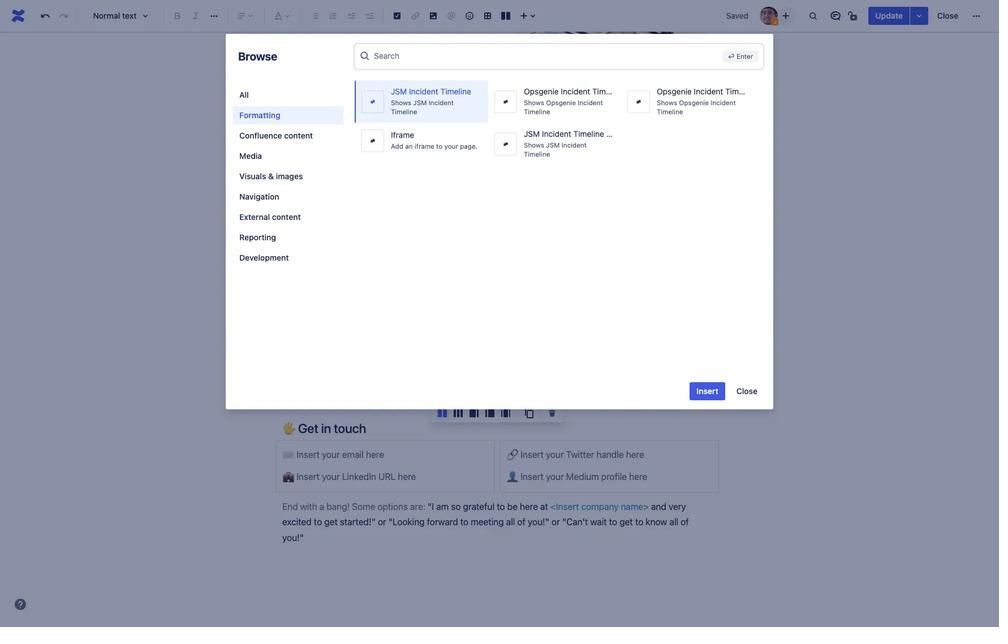 Task type: locate. For each thing, give the bounding box(es) containing it.
1 vertical spatial content
[[272, 212, 301, 222]]

&
[[268, 171, 274, 181]]

recently down recently updated icon
[[287, 153, 337, 168]]

1 horizontal spatial close
[[937, 11, 959, 20]]

0 horizontal spatial all
[[506, 517, 515, 527]]

1 horizontal spatial get
[[620, 517, 633, 527]]

to left be
[[497, 502, 505, 512]]

1 vertical spatial close
[[737, 386, 758, 396]]

0 horizontal spatial get
[[324, 517, 338, 527]]

browse
[[238, 50, 277, 63]]

get down bang!
[[324, 517, 338, 527]]

1 vertical spatial posts
[[533, 153, 557, 163]]

1 or from the left
[[378, 517, 386, 527]]

external
[[239, 212, 270, 222]]

updated
[[339, 139, 374, 149], [340, 153, 389, 168]]

opsgenie incident timeline shows opsgenie incident timeline
[[524, 87, 623, 115]]

get down name>
[[620, 517, 633, 527]]

recently
[[301, 139, 337, 149], [287, 153, 337, 168]]

"i
[[428, 502, 434, 512]]

saved
[[726, 11, 749, 20]]

shows
[[391, 99, 411, 106], [524, 99, 544, 106], [657, 99, 677, 106], [524, 141, 544, 149]]

opsgenie
[[524, 87, 559, 96], [657, 87, 692, 96], [546, 99, 576, 106], [679, 99, 709, 106]]

0 horizontal spatial eu
[[606, 129, 617, 139]]

close right insert
[[737, 386, 758, 396]]

0 vertical spatial blog
[[525, 139, 544, 149]]

external content
[[239, 212, 301, 222]]

Main content area, start typing to enter text. text field
[[276, 0, 719, 546]]

0 vertical spatial you!"
[[528, 517, 549, 527]]

blog posts down blog posts "icon"
[[512, 153, 557, 163]]

that
[[378, 108, 401, 123]]

0 vertical spatial eu
[[758, 87, 769, 96]]

1 vertical spatial updated
[[340, 153, 389, 168]]

recently updated
[[301, 139, 374, 149], [287, 153, 389, 168]]

all down be
[[506, 517, 515, 527]]

link image
[[409, 9, 422, 23]]

get
[[324, 517, 338, 527], [620, 517, 633, 527]]

to left your
[[436, 142, 443, 150]]

0 horizontal spatial close button
[[730, 383, 764, 401]]

0 horizontal spatial close
[[737, 386, 758, 396]]

recently updated down recently updated icon
[[287, 153, 389, 168]]

close button right the "adjust update settings" icon
[[931, 7, 965, 25]]

0 horizontal spatial of
[[517, 517, 526, 527]]

add image, video, or file image
[[427, 9, 440, 23]]

2 of from the left
[[681, 517, 689, 527]]

blog
[[525, 139, 544, 149], [512, 153, 531, 163]]

table image
[[481, 9, 495, 23]]

wait
[[590, 517, 607, 527]]

i've
[[403, 108, 423, 123]]

0 vertical spatial recently updated
[[301, 139, 374, 149]]

shows inside jsm incident timeline shows jsm incident timeline
[[391, 99, 411, 106]]

end
[[282, 502, 298, 512]]

jsm
[[391, 87, 407, 96], [413, 99, 427, 106], [524, 129, 540, 139], [546, 141, 560, 149]]

pages
[[341, 108, 375, 123]]

<insert
[[551, 502, 579, 512]]

recently updated down recent
[[301, 139, 374, 149]]

content down 📄
[[284, 131, 313, 140]]

three columns with sidebars image
[[499, 407, 513, 420]]

close button
[[931, 7, 965, 25], [730, 383, 764, 401]]

blog posts image
[[512, 137, 525, 150]]

update button
[[869, 7, 910, 25]]

shows inside the jsm incident timeline eu shows jsm incident timeline
[[524, 141, 544, 149]]

shows inside opsgenie incident timeline shows opsgenie incident timeline
[[524, 99, 544, 106]]

visuals
[[239, 171, 266, 181]]

advanced search image
[[359, 50, 371, 62]]

copy image
[[522, 407, 536, 420]]

left sidebar image
[[483, 407, 497, 420]]

recently down recent
[[301, 139, 337, 149]]

of down very
[[681, 517, 689, 527]]

0 vertical spatial posts
[[546, 139, 569, 149]]

1 horizontal spatial all
[[670, 517, 679, 527]]

content for external content
[[272, 212, 301, 222]]

development button
[[233, 249, 343, 267]]

or
[[378, 517, 386, 527], [552, 517, 560, 527]]

remove image
[[545, 407, 559, 420]]

all
[[506, 517, 515, 527], [670, 517, 679, 527]]

incident
[[409, 87, 438, 96], [561, 87, 590, 96], [694, 87, 723, 96], [429, 99, 454, 106], [578, 99, 603, 106], [711, 99, 736, 106], [542, 129, 571, 139], [562, 141, 587, 149]]

1 vertical spatial eu
[[606, 129, 617, 139]]

iframe
[[391, 130, 414, 140]]

to right the wait
[[609, 517, 617, 527]]

confluence
[[239, 131, 282, 140]]

2 all from the left
[[670, 517, 679, 527]]

you!" down at
[[528, 517, 549, 527]]

on
[[470, 108, 485, 123]]

1 vertical spatial blog posts
[[512, 153, 557, 163]]

to down a
[[314, 517, 322, 527]]

content down navigation button
[[272, 212, 301, 222]]

blog posts down opsgenie incident timeline shows opsgenie incident timeline
[[525, 139, 569, 149]]

visuals & images
[[239, 171, 303, 181]]

name>
[[621, 502, 649, 512]]

1 horizontal spatial or
[[552, 517, 560, 527]]

0 vertical spatial recently
[[301, 139, 337, 149]]

you!" down excited
[[282, 533, 304, 543]]

1 horizontal spatial eu
[[758, 87, 769, 96]]

🖐 get in touch
[[282, 421, 366, 436]]

james peterson image
[[760, 7, 778, 25]]

close
[[937, 11, 959, 20], [737, 386, 758, 396]]

eu inside the jsm incident timeline eu shows jsm incident timeline
[[606, 129, 617, 139]]

confluence image
[[9, 7, 27, 25], [9, 7, 27, 25]]

or down options
[[378, 517, 386, 527]]

1 of from the left
[[517, 517, 526, 527]]

close button right insert button
[[730, 383, 764, 401]]

jsm incident timeline shows jsm incident timeline
[[391, 87, 471, 115]]

meeting
[[471, 517, 504, 527]]

1 get from the left
[[324, 517, 338, 527]]

close right the "adjust update settings" icon
[[937, 11, 959, 20]]

eu
[[758, 87, 769, 96], [606, 129, 617, 139]]

opsgenie incident timeline eu shows opsgenie incident timeline
[[657, 87, 769, 115]]

0 vertical spatial close
[[937, 11, 959, 20]]

bullet list ⌘⇧8 image
[[308, 9, 322, 23]]

editable content region
[[264, 0, 731, 546]]

of
[[517, 517, 526, 527], [681, 517, 689, 527]]

to
[[436, 142, 443, 150], [497, 502, 505, 512], [314, 517, 322, 527], [460, 517, 469, 527], [609, 517, 617, 527], [635, 517, 643, 527]]

0 vertical spatial updated
[[339, 139, 374, 149]]

bang!
[[327, 502, 350, 512]]

all down very
[[670, 517, 679, 527]]

bold ⌘b image
[[171, 9, 184, 23]]

close inside browse dialog
[[737, 386, 758, 396]]

0 vertical spatial content
[[284, 131, 313, 140]]

shows inside opsgenie incident timeline eu shows opsgenie incident timeline
[[657, 99, 677, 106]]

eu inside opsgenie incident timeline eu shows opsgenie incident timeline
[[758, 87, 769, 96]]

update
[[876, 11, 903, 20]]

a
[[320, 502, 324, 512]]

outdent ⇧tab image
[[345, 9, 358, 23]]

1 vertical spatial close button
[[730, 383, 764, 401]]

posts
[[546, 139, 569, 149], [533, 153, 557, 163]]

and very excited to get started!" or "looking forward to meeting all of you!" or "can't wait to get to know all of you!"
[[282, 502, 691, 543]]

insert
[[697, 386, 718, 396]]

forward
[[427, 517, 458, 527]]

to down end with a bang! some options are: "i am so grateful to be here at <insert company name>
[[460, 517, 469, 527]]

timeline
[[441, 87, 471, 96], [592, 87, 623, 96], [725, 87, 756, 96], [391, 108, 417, 115], [524, 108, 550, 115], [657, 108, 683, 115], [574, 129, 604, 139], [524, 150, 550, 158]]

jsm incident timeline eu shows jsm incident timeline
[[524, 129, 617, 158]]

content
[[284, 131, 313, 140], [272, 212, 301, 222]]

jsm up i've
[[413, 99, 427, 106]]

1 horizontal spatial close button
[[931, 7, 965, 25]]

external content button
[[233, 208, 343, 226]]

1 vertical spatial you!"
[[282, 533, 304, 543]]

confluence content
[[239, 131, 313, 140]]

1 horizontal spatial of
[[681, 517, 689, 527]]

or down <insert
[[552, 517, 560, 527]]

formatting button
[[233, 106, 343, 124]]

grateful
[[463, 502, 495, 512]]

0 vertical spatial close button
[[931, 7, 965, 25]]

0 horizontal spatial or
[[378, 517, 386, 527]]

of down here
[[517, 517, 526, 527]]

navigation button
[[233, 188, 343, 206]]

iframe add an iframe to your page.
[[391, 130, 478, 150]]

blog posts
[[525, 139, 569, 149], [512, 153, 557, 163]]



Task type: vqa. For each thing, say whether or not it's contained in the screenshot.
Jsm
yes



Task type: describe. For each thing, give the bounding box(es) containing it.
development
[[239, 253, 289, 263]]

all button
[[233, 86, 343, 104]]

to inside iframe add an iframe to your page.
[[436, 142, 443, 150]]

2 or from the left
[[552, 517, 560, 527]]

layouts image
[[499, 9, 513, 23]]

options
[[378, 502, 408, 512]]

🔗
[[507, 450, 521, 460]]

end with a bang! some options are: "i am so grateful to be here at <insert company name>
[[282, 502, 649, 512]]

content for confluence content
[[284, 131, 313, 140]]

touch
[[334, 421, 366, 436]]

reporting
[[239, 233, 276, 242]]

navigation
[[239, 192, 279, 201]]

enter
[[737, 53, 753, 60]]

so
[[451, 502, 461, 512]]

insert button
[[690, 383, 725, 401]]

and
[[651, 502, 666, 512]]

two columns image
[[436, 407, 449, 420]]

reporting button
[[233, 229, 343, 247]]

💼
[[283, 472, 297, 482]]

adjust update settings image
[[913, 9, 926, 23]]

action item image
[[390, 9, 404, 23]]

1 horizontal spatial you!"
[[528, 517, 549, 527]]

redo ⌘⇧z image
[[57, 9, 70, 23]]

recent
[[298, 108, 338, 123]]

0 vertical spatial blog posts
[[525, 139, 569, 149]]

eu for opsgenie incident timeline eu
[[758, 87, 769, 96]]

1 vertical spatial blog
[[512, 153, 531, 163]]

at
[[540, 502, 548, 512]]

your
[[444, 142, 458, 150]]

very
[[669, 502, 686, 512]]

jsm up that
[[391, 87, 407, 96]]

1 vertical spatial recently
[[287, 153, 337, 168]]

emoji image
[[463, 9, 476, 23]]

be
[[507, 502, 518, 512]]

in
[[321, 421, 331, 436]]

add
[[391, 142, 403, 150]]

undo ⌘z image
[[38, 9, 52, 23]]

indent tab image
[[363, 9, 376, 23]]

italic ⌘i image
[[189, 9, 203, 23]]

eu for jsm incident timeline eu
[[606, 129, 617, 139]]

with
[[300, 502, 317, 512]]

here
[[520, 502, 538, 512]]

1 vertical spatial recently updated
[[287, 153, 389, 168]]

are:
[[410, 502, 425, 512]]

jsm right blog posts "icon"
[[546, 141, 560, 149]]

excited
[[282, 517, 312, 527]]

search field
[[374, 46, 718, 66]]

worked
[[426, 108, 468, 123]]

"looking
[[389, 517, 425, 527]]

formatting
[[239, 110, 280, 120]]

started!"
[[340, 517, 376, 527]]

numbered list ⌘⇧7 image
[[326, 9, 340, 23]]

iframe
[[415, 142, 434, 150]]

⏎
[[728, 53, 735, 60]]

get
[[298, 421, 318, 436]]

"can't
[[562, 517, 588, 527]]

browse dialog
[[226, 34, 774, 410]]

some
[[352, 502, 375, 512]]

media button
[[233, 147, 343, 165]]

all
[[239, 90, 249, 100]]

2 get from the left
[[620, 517, 633, 527]]

✉️
[[283, 450, 297, 460]]

company
[[581, 502, 619, 512]]

confluence content button
[[233, 127, 343, 145]]

0 horizontal spatial you!"
[[282, 533, 304, 543]]

page.
[[460, 142, 478, 150]]

three columns image
[[452, 407, 465, 420]]

close for topmost close 'button'
[[937, 11, 959, 20]]

recently updated image
[[287, 137, 301, 150]]

📄 recent pages that i've worked on
[[282, 108, 485, 123]]

🖐
[[282, 421, 295, 436]]

1 all from the left
[[506, 517, 515, 527]]

jsm down opsgenie incident timeline shows opsgenie incident timeline
[[524, 129, 540, 139]]

to down name>
[[635, 517, 643, 527]]

⏎ enter
[[728, 53, 753, 60]]

mention image
[[445, 9, 458, 23]]

👤
[[507, 472, 521, 482]]

am
[[436, 502, 449, 512]]

📄
[[282, 108, 295, 123]]

images
[[276, 171, 303, 181]]

visuals & images button
[[233, 167, 343, 186]]

media
[[239, 151, 262, 161]]

an
[[405, 142, 413, 150]]

right sidebar image
[[467, 407, 481, 420]]

close for close 'button' to the bottom
[[737, 386, 758, 396]]

know
[[646, 517, 667, 527]]



